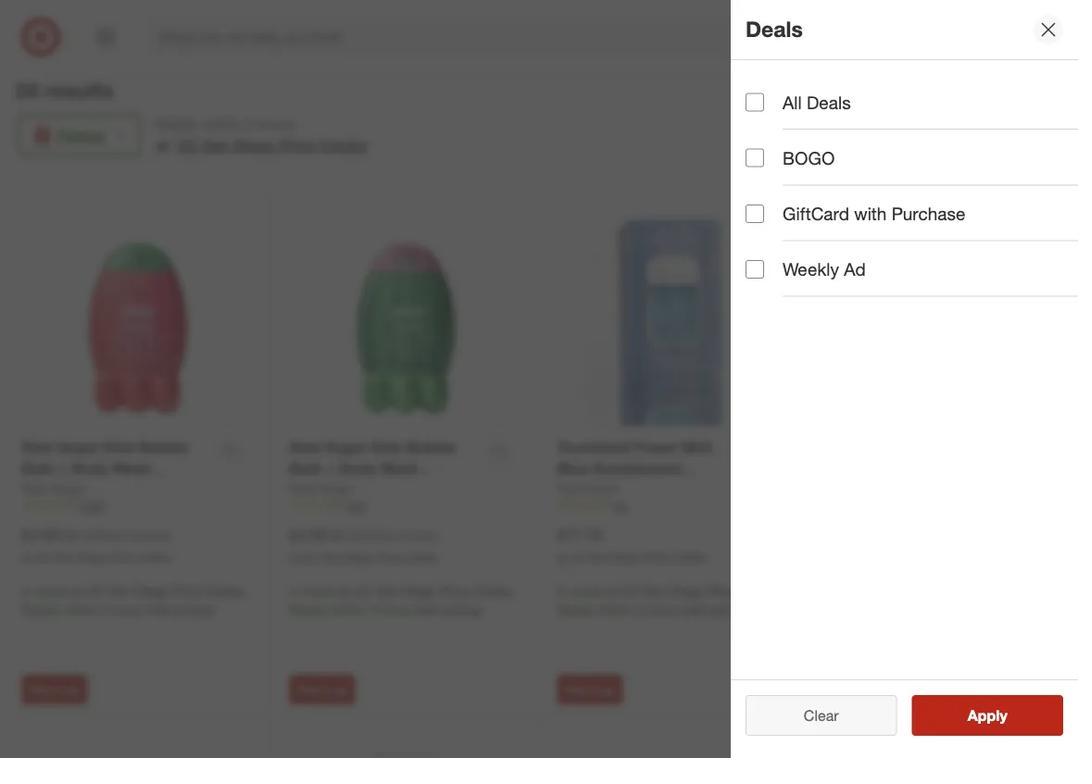 Task type: describe. For each thing, give the bounding box(es) containing it.
ready for raw sugar kids bubble bath + body wash strawberry vanilla - 12 fl oz
[[22, 602, 59, 618]]

and
[[868, 37, 893, 55]]

ready within 2 hours at uc san diego price center
[[156, 116, 368, 155]]

guest ra
[[1024, 37, 1078, 55]]

apply
[[968, 707, 1008, 725]]

GiftCard with Purchase checkbox
[[746, 205, 764, 223]]

2 inside ready within 2 hours at uc san diego price center
[[245, 116, 253, 134]]

with for touchland power mist blue sandalwood hydrating hand sanitizer - 1 fl oz (500 sprays)
[[683, 602, 707, 618]]

within for touchland power mist blue sandalwood hydrating hand sanitizer - 1 fl oz (500 sprays)
[[598, 602, 632, 618]]

bubble for raw sugar kids bubble bath + body wash watermelon lemonade - 12 fl oz
[[406, 439, 456, 457]]

brand
[[364, 37, 404, 55]]

hand
[[630, 481, 667, 499]]

1209
[[79, 499, 104, 513]]

$4.99 ( $0.42 /fluid ounce ) at uc san diego price center for watermelon
[[290, 527, 438, 565]]

deals dialog
[[731, 0, 1078, 759]]

1 horizontal spatial deals
[[746, 16, 803, 42]]

weekly
[[783, 259, 839, 280]]

pickup
[[57, 126, 106, 145]]

pick it up button for raw sugar kids bubble bath + body wash strawberry vanilla - 12 fl oz
[[22, 676, 88, 705]]

health facts button
[[589, 25, 703, 66]]

deals inside button
[[218, 37, 255, 55]]

results
[[44, 77, 113, 103]]

hours for raw sugar kids bubble bath + body wash strawberry vanilla - 12 fl oz
[[111, 602, 144, 618]]

at inside ready within 2 hours at uc san diego price center
[[156, 137, 169, 155]]

+ for watermelon
[[327, 460, 335, 478]]

pick for raw sugar kids bubble bath + body wash strawberry vanilla - 12 fl oz
[[30, 684, 53, 697]]

pick it up button for raw sugar kids bubble bath + body wash watermelon lemonade - 12 fl oz
[[290, 676, 355, 705]]

in for raw sugar kids bubble bath + body wash strawberry vanilla - 12 fl oz
[[22, 584, 32, 600]]

kids for vanilla
[[103, 439, 135, 457]]

What can we help you find? suggestions appear below search field
[[148, 17, 844, 57]]

( for raw sugar kids bubble bath + body wash watermelon lemonade - 12 fl oz
[[329, 528, 333, 544]]

2 for touchland power mist blue sandalwood hydrating hand sanitizer - 1 fl oz (500 sprays)
[[636, 602, 643, 618]]

brand button
[[348, 25, 420, 66]]

blue
[[557, 460, 589, 478]]

watermelon
[[290, 481, 374, 499]]

certifications
[[897, 37, 985, 55]]

raw sugar kids bubble bath + body wash watermelon lemonade - 12 fl oz link
[[290, 438, 477, 521]]

price inside button
[[532, 37, 565, 55]]

filter button
[[15, 25, 101, 66]]

1209 link
[[22, 498, 252, 515]]

1
[[557, 502, 566, 521]]

hours for touchland power mist blue sandalwood hydrating hand sanitizer - 1 fl oz (500 sprays)
[[646, 602, 679, 618]]

body for watermelon
[[340, 460, 376, 478]]

raw inside raw sugar kids bubble bath + body wash watermelon lemonade - 12 fl oz
[[290, 439, 321, 457]]

93 link
[[557, 498, 788, 515]]

it for touchland power mist blue sandalwood hydrating hand sanitizer - 1 fl oz (500 sprays)
[[592, 684, 598, 697]]

stock for raw sugar kids bubble bath + body wash watermelon lemonade - 12 fl oz
[[304, 584, 335, 600]]

pickup for raw sugar kids bubble bath + body wash strawberry vanilla - 12 fl oz
[[175, 602, 214, 618]]

sugar up 585
[[319, 481, 353, 497]]

- for vanilla
[[154, 481, 160, 499]]

deals button
[[202, 25, 271, 66]]

filter
[[55, 37, 87, 55]]

within for raw sugar kids bubble bath + body wash strawberry vanilla - 12 fl oz
[[62, 602, 96, 618]]

bogo
[[783, 147, 835, 169]]

uc inside $11.79 at uc san diego price center
[[570, 551, 586, 565]]

type
[[294, 37, 325, 55]]

all deals
[[783, 92, 851, 113]]

4 pick from the left
[[833, 684, 856, 697]]

it for raw sugar kids bubble bath + body wash strawberry vanilla - 12 fl oz
[[56, 684, 63, 697]]

giftcard with purchase
[[783, 203, 966, 224]]

oz for raw sugar kids bubble bath + body wash watermelon lemonade - 12 fl oz
[[323, 502, 340, 521]]

kids for lemonade
[[371, 439, 402, 457]]

ad
[[844, 259, 866, 280]]

12 for raw sugar kids bubble bath + body wash strawberry vanilla - 12 fl oz
[[164, 481, 181, 499]]

raw inside raw sugar kids bubble bath + body wash strawberry vanilla - 12 fl oz
[[22, 439, 53, 457]]

purchase
[[892, 203, 966, 224]]

sandalwood
[[593, 460, 680, 478]]

bath for watermelon
[[290, 460, 322, 478]]

$4.99 for raw sugar kids bubble bath + body wash watermelon lemonade - 12 fl oz
[[290, 527, 326, 545]]

fl for raw sugar kids bubble bath + body wash watermelon lemonade - 12 fl oz
[[310, 502, 319, 521]]

vanilla
[[104, 481, 150, 499]]

ready for touchland power mist blue sandalwood hydrating hand sanitizer - 1 fl oz (500 sprays)
[[557, 602, 594, 618]]

sustainability claims and certifications button
[[710, 25, 1001, 66]]

(500
[[603, 502, 632, 521]]

up for touchland power mist blue sandalwood hydrating hand sanitizer - 1 fl oz (500 sprays)
[[601, 684, 615, 697]]

Weekly Ad checkbox
[[746, 260, 764, 279]]

- inside the touchland power mist blue sandalwood hydrating hand sanitizer - 1 fl oz (500 sprays)
[[737, 481, 743, 499]]

sort
[[150, 37, 179, 55]]

$11.79
[[557, 527, 602, 545]]

touchland link
[[557, 480, 617, 498]]

BOGO checkbox
[[746, 149, 764, 167]]

diego inside ready within 2 hours at uc san diego price center
[[234, 137, 275, 155]]

585 link
[[290, 498, 520, 515]]

585
[[347, 499, 366, 513]]

gender button
[[427, 25, 508, 66]]

strawberry
[[22, 481, 100, 499]]

within inside ready within 2 hours at uc san diego price center
[[202, 116, 241, 134]]

san inside ready within 2 hours at uc san diego price center
[[203, 137, 230, 155]]

touchland for touchland power mist blue sandalwood hydrating hand sanitizer - 1 fl oz (500 sprays)
[[557, 439, 630, 457]]

raw sugar for watermelon
[[290, 481, 353, 497]]

12 for raw sugar kids bubble bath + body wash watermelon lemonade - 12 fl oz
[[290, 502, 306, 521]]

ounce for lemonade
[[397, 528, 433, 544]]

clear button
[[746, 696, 897, 737]]

raw sugar link for strawberry
[[22, 480, 85, 498]]

2 for raw sugar kids bubble bath + body wash watermelon lemonade - 12 fl oz
[[368, 602, 375, 618]]

at down $11.79 at uc san diego price center
[[607, 584, 618, 600]]

raw sugar link for watermelon
[[290, 480, 353, 498]]

wash for vanilla
[[112, 460, 150, 478]]

touchland for touchland
[[557, 481, 617, 497]]

4 pick it up from the left
[[833, 684, 883, 697]]

hours inside ready within 2 hours at uc san diego price center
[[257, 116, 295, 134]]

24
[[15, 77, 39, 103]]

wash for lemonade
[[380, 460, 418, 478]]



Task type: vqa. For each thing, say whether or not it's contained in the screenshot.
ounce associated with Vanilla
yes



Task type: locate. For each thing, give the bounding box(es) containing it.
at
[[156, 137, 169, 155], [22, 551, 31, 565], [290, 551, 299, 565], [557, 551, 567, 565], [71, 584, 82, 600], [339, 584, 350, 600], [607, 584, 618, 600]]

$0.42 down 585
[[333, 528, 364, 544]]

type button
[[278, 25, 341, 66]]

raw sugar kids bubble bath + body wash watermelon lemonade - 12 fl oz
[[290, 439, 462, 521]]

fl down the watermelon
[[310, 502, 319, 521]]

2 for raw sugar kids bubble bath + body wash strawberry vanilla - 12 fl oz
[[100, 602, 107, 618]]

touchland
[[557, 439, 630, 457], [557, 481, 617, 497]]

$0.42
[[65, 528, 97, 544], [333, 528, 364, 544]]

with for raw sugar kids bubble bath + body wash watermelon lemonade - 12 fl oz
[[415, 602, 439, 618]]

within
[[202, 116, 241, 134], [62, 602, 96, 618], [330, 602, 364, 618], [598, 602, 632, 618]]

2 in from the left
[[290, 584, 300, 600]]

pickup
[[175, 602, 214, 618], [443, 602, 481, 618], [710, 602, 749, 618]]

1 horizontal spatial ounce
[[397, 528, 433, 544]]

oz inside raw sugar kids bubble bath + body wash strawberry vanilla - 12 fl oz
[[22, 502, 38, 521]]

san
[[203, 137, 230, 155], [53, 551, 73, 565], [321, 551, 341, 565], [589, 551, 608, 565], [108, 584, 131, 600], [376, 584, 399, 600], [644, 584, 666, 600]]

$0.42 down 1209
[[65, 528, 97, 544]]

1 wash from the left
[[112, 460, 150, 478]]

diego
[[234, 137, 275, 155], [76, 551, 105, 565], [344, 551, 373, 565], [611, 551, 641, 565], [134, 584, 169, 600], [402, 584, 436, 600], [670, 584, 704, 600]]

pick for touchland power mist blue sandalwood hydrating hand sanitizer - 1 fl oz (500 sprays)
[[566, 684, 589, 697]]

kids
[[103, 439, 135, 457], [371, 439, 402, 457]]

fl right vanilla
[[185, 481, 193, 499]]

all
[[783, 92, 802, 113]]

2 $4.99 ( $0.42 /fluid ounce ) at uc san diego price center from the left
[[290, 527, 438, 565]]

2 $4.99 from the left
[[290, 527, 326, 545]]

0 horizontal spatial 12
[[164, 481, 181, 499]]

oz inside the touchland power mist blue sandalwood hydrating hand sanitizer - 1 fl oz (500 sprays)
[[583, 502, 599, 521]]

raw sugar kids bubble bath + body wash strawberry vanilla - 12 fl oz link
[[22, 438, 209, 521]]

at down strawberry
[[22, 551, 31, 565]]

pick it up for raw sugar kids bubble bath + body wash strawberry vanilla - 12 fl oz
[[30, 684, 79, 697]]

- right sanitizer
[[737, 481, 743, 499]]

1 horizontal spatial oz
[[323, 502, 340, 521]]

price inside $11.79 at uc san diego price center
[[644, 551, 669, 565]]

1 horizontal spatial 12
[[290, 502, 306, 521]]

3 pick it up button from the left
[[557, 676, 623, 705]]

uc san diego price center button
[[177, 136, 368, 157]]

ounce
[[129, 528, 165, 544], [397, 528, 433, 544]]

pick it up button for touchland power mist blue sandalwood hydrating hand sanitizer - 1 fl oz (500 sprays)
[[557, 676, 623, 705]]

fl inside the touchland power mist blue sandalwood hydrating hand sanitizer - 1 fl oz (500 sprays)
[[570, 502, 578, 521]]

uc inside ready within 2 hours at uc san diego price center
[[177, 137, 199, 155]]

1 bubble from the left
[[139, 439, 188, 457]]

raw sugar kids bubble bath + body wash watermelon lemonade - 12 fl oz image
[[290, 196, 520, 427], [290, 196, 520, 427]]

- for lemonade
[[456, 481, 462, 499]]

kids up lemonade
[[371, 439, 402, 457]]

4 pick it up button from the left
[[825, 676, 891, 705]]

giftcard
[[783, 203, 850, 224]]

guest
[[1024, 37, 1064, 55]]

raw
[[22, 439, 53, 457], [290, 439, 321, 457], [22, 481, 47, 497], [290, 481, 315, 497]]

claims
[[819, 37, 864, 55]]

1 horizontal spatial raw sugar link
[[290, 480, 353, 498]]

fl right 1
[[570, 502, 578, 521]]

1 ( from the left
[[62, 528, 65, 544]]

3 in from the left
[[557, 584, 568, 600]]

1 horizontal spatial bubble
[[406, 439, 456, 457]]

raw sugar for strawberry
[[22, 481, 85, 497]]

$0.42 for watermelon
[[333, 528, 364, 544]]

$4.99 ( $0.42 /fluid ounce ) at uc san diego price center down 1209
[[22, 527, 171, 565]]

2 pick it up button from the left
[[290, 676, 355, 705]]

1 horizontal spatial $4.99
[[290, 527, 326, 545]]

0 horizontal spatial body
[[72, 460, 108, 478]]

0 horizontal spatial $4.99
[[22, 527, 58, 545]]

1 raw sugar from the left
[[22, 481, 85, 497]]

2 in stock at  uc san diego price center ready within 2 hours with pickup from the left
[[290, 584, 513, 618]]

in for raw sugar kids bubble bath + body wash watermelon lemonade - 12 fl oz
[[290, 584, 300, 600]]

price button
[[516, 25, 581, 66]]

) for raw sugar kids bubble bath + body wash watermelon lemonade - 12 fl oz
[[433, 528, 436, 544]]

1 horizontal spatial (
[[329, 528, 333, 544]]

wash
[[112, 460, 150, 478], [380, 460, 418, 478]]

0 horizontal spatial pickup
[[175, 602, 214, 618]]

2 raw sugar from the left
[[290, 481, 353, 497]]

1 $4.99 ( $0.42 /fluid ounce ) at uc san diego price center from the left
[[22, 527, 171, 565]]

) down 585 link
[[433, 528, 436, 544]]

deals right all
[[807, 92, 851, 113]]

bath up strawberry
[[22, 460, 55, 478]]

1 + from the left
[[59, 460, 68, 478]]

$4.99 down the watermelon
[[290, 527, 326, 545]]

- inside raw sugar kids bubble bath + body wash strawberry vanilla - 12 fl oz
[[154, 481, 160, 499]]

1 /fluid from the left
[[97, 528, 126, 544]]

+ inside raw sugar kids bubble bath + body wash watermelon lemonade - 12 fl oz
[[327, 460, 335, 478]]

sugar inside raw sugar kids bubble bath + body wash watermelon lemonade - 12 fl oz
[[325, 439, 367, 457]]

1 body from the left
[[72, 460, 108, 478]]

1 horizontal spatial $0.42
[[333, 528, 364, 544]]

2 pick from the left
[[298, 684, 321, 697]]

hours for raw sugar kids bubble bath + body wash watermelon lemonade - 12 fl oz
[[379, 602, 411, 618]]

$4.99 for raw sugar kids bubble bath + body wash strawberry vanilla - 12 fl oz
[[22, 527, 58, 545]]

2 wash from the left
[[380, 460, 418, 478]]

deals right sort
[[218, 37, 255, 55]]

2 horizontal spatial in
[[557, 584, 568, 600]]

center inside $11.79 at uc san diego price center
[[672, 551, 706, 565]]

1 in stock at  uc san diego price center ready within 2 hours with pickup from the left
[[22, 584, 245, 618]]

body
[[72, 460, 108, 478], [340, 460, 376, 478]]

1 bath from the left
[[22, 460, 55, 478]]

body inside raw sugar kids bubble bath + body wash watermelon lemonade - 12 fl oz
[[340, 460, 376, 478]]

1 $4.99 from the left
[[22, 527, 58, 545]]

All Deals checkbox
[[746, 93, 764, 112]]

kids inside raw sugar kids bubble bath + body wash watermelon lemonade - 12 fl oz
[[371, 439, 402, 457]]

0 horizontal spatial kids
[[103, 439, 135, 457]]

0 horizontal spatial +
[[59, 460, 68, 478]]

within for raw sugar kids bubble bath + body wash watermelon lemonade - 12 fl oz
[[330, 602, 364, 618]]

at inside $11.79 at uc san diego price center
[[557, 551, 567, 565]]

bubble up lemonade
[[406, 439, 456, 457]]

0 horizontal spatial raw sugar
[[22, 481, 85, 497]]

0 horizontal spatial in
[[22, 584, 32, 600]]

raw sugar link up 1209
[[22, 480, 85, 498]]

at down the $11.79
[[557, 551, 567, 565]]

0 horizontal spatial oz
[[22, 502, 38, 521]]

pickup for raw sugar kids bubble bath + body wash watermelon lemonade - 12 fl oz
[[443, 602, 481, 618]]

native body wash - honey & saguaro - scented - 18 fl oz image
[[290, 735, 520, 759], [290, 735, 520, 759]]

with for raw sugar kids bubble bath + body wash strawberry vanilla - 12 fl oz
[[147, 602, 171, 618]]

1 stock from the left
[[36, 584, 68, 600]]

2 touchland from the top
[[557, 481, 617, 497]]

( down strawberry
[[62, 528, 65, 544]]

touchland inside the touchland power mist blue sandalwood hydrating hand sanitizer - 1 fl oz (500 sprays)
[[557, 439, 630, 457]]

health
[[604, 37, 647, 55]]

at down 585
[[339, 584, 350, 600]]

wash up vanilla
[[112, 460, 150, 478]]

2 bath from the left
[[290, 460, 322, 478]]

0 horizontal spatial deals
[[218, 37, 255, 55]]

0 horizontal spatial /fluid
[[97, 528, 126, 544]]

1 oz from the left
[[22, 502, 38, 521]]

1 horizontal spatial stock
[[304, 584, 335, 600]]

health facts
[[604, 37, 687, 55]]

guest ra button
[[1009, 25, 1078, 66]]

at right the pickup at the top left of page
[[156, 137, 169, 155]]

$4.99 ( $0.42 /fluid ounce ) at uc san diego price center for strawberry
[[22, 527, 171, 565]]

diego inside $11.79 at uc san diego price center
[[611, 551, 641, 565]]

1 pick from the left
[[30, 684, 53, 697]]

2 body from the left
[[340, 460, 376, 478]]

stock for raw sugar kids bubble bath + body wash strawberry vanilla - 12 fl oz
[[36, 584, 68, 600]]

sanitizer
[[671, 481, 733, 499]]

in for touchland power mist blue sandalwood hydrating hand sanitizer - 1 fl oz (500 sprays)
[[557, 584, 568, 600]]

fl
[[185, 481, 193, 499], [310, 502, 319, 521], [570, 502, 578, 521]]

3 in stock at  uc san diego price center ready within 2 hours with pickup from the left
[[557, 584, 780, 618]]

bubble up vanilla
[[139, 439, 188, 457]]

1 horizontal spatial pickup
[[443, 602, 481, 618]]

3 it from the left
[[592, 684, 598, 697]]

lemonade
[[378, 481, 452, 499]]

sort button
[[108, 25, 194, 66]]

1 horizontal spatial bath
[[290, 460, 322, 478]]

2 ) from the left
[[433, 528, 436, 544]]

2 + from the left
[[327, 460, 335, 478]]

sustainability
[[726, 37, 814, 55]]

deals left claims
[[746, 16, 803, 42]]

1 kids from the left
[[103, 439, 135, 457]]

2 $0.42 from the left
[[333, 528, 364, 544]]

1 $0.42 from the left
[[65, 528, 97, 544]]

1 in from the left
[[22, 584, 32, 600]]

body inside raw sugar kids bubble bath + body wash strawberry vanilla - 12 fl oz
[[72, 460, 108, 478]]

0 horizontal spatial bath
[[22, 460, 55, 478]]

body up the watermelon
[[340, 460, 376, 478]]

raw sugar link up 585
[[290, 480, 353, 498]]

pick it up for raw sugar kids bubble bath + body wash watermelon lemonade - 12 fl oz
[[298, 684, 347, 697]]

sugar up the watermelon
[[325, 439, 367, 457]]

sugar up strawberry
[[57, 439, 99, 457]]

+ up the watermelon
[[327, 460, 335, 478]]

ready inside ready within 2 hours at uc san diego price center
[[156, 116, 198, 134]]

0 horizontal spatial $0.42
[[65, 528, 97, 544]]

pick for raw sugar kids bubble bath + body wash watermelon lemonade - 12 fl oz
[[298, 684, 321, 697]]

2 horizontal spatial fl
[[570, 502, 578, 521]]

- right vanilla
[[154, 481, 160, 499]]

0 horizontal spatial fl
[[185, 481, 193, 499]]

up for raw sugar kids bubble bath + body wash strawberry vanilla - 12 fl oz
[[66, 684, 79, 697]]

wash inside raw sugar kids bubble bath + body wash watermelon lemonade - 12 fl oz
[[380, 460, 418, 478]]

3 - from the left
[[737, 481, 743, 499]]

1 horizontal spatial kids
[[371, 439, 402, 457]]

2 pick it up from the left
[[298, 684, 347, 697]]

2 horizontal spatial pickup
[[710, 602, 749, 618]]

2 bubble from the left
[[406, 439, 456, 457]]

$4.99 down strawberry
[[22, 527, 58, 545]]

bubble
[[139, 439, 188, 457], [406, 439, 456, 457]]

1 pick it up button from the left
[[22, 676, 88, 705]]

/fluid for vanilla
[[97, 528, 126, 544]]

bath inside raw sugar kids bubble bath + body wash strawberry vanilla - 12 fl oz
[[22, 460, 55, 478]]

bath inside raw sugar kids bubble bath + body wash watermelon lemonade - 12 fl oz
[[290, 460, 322, 478]]

bubble inside raw sugar kids bubble bath + body wash strawberry vanilla - 12 fl oz
[[139, 439, 188, 457]]

bath
[[22, 460, 55, 478], [290, 460, 322, 478]]

bubble inside raw sugar kids bubble bath + body wash watermelon lemonade - 12 fl oz
[[406, 439, 456, 457]]

3 pick from the left
[[566, 684, 589, 697]]

1 pick it up from the left
[[30, 684, 79, 697]]

2 /fluid from the left
[[364, 528, 393, 544]]

fl for raw sugar kids bubble bath + body wash strawberry vanilla - 12 fl oz
[[185, 481, 193, 499]]

1 horizontal spatial wash
[[380, 460, 418, 478]]

in stock at  uc san diego price center ready within 2 hours with pickup
[[22, 584, 245, 618], [290, 584, 513, 618], [557, 584, 780, 618]]

2 oz from the left
[[323, 502, 340, 521]]

+ up strawberry
[[59, 460, 68, 478]]

oz down the watermelon
[[323, 502, 340, 521]]

) down "1209" link
[[165, 528, 169, 544]]

12 inside raw sugar kids bubble bath + body wash strawberry vanilla - 12 fl oz
[[164, 481, 181, 499]]

wash up lemonade
[[380, 460, 418, 478]]

1 vertical spatial touchland
[[557, 481, 617, 497]]

2 horizontal spatial deals
[[807, 92, 851, 113]]

2 ( from the left
[[329, 528, 333, 544]]

with inside "deals" dialog
[[854, 203, 887, 224]]

kids inside raw sugar kids bubble bath + body wash strawberry vanilla - 12 fl oz
[[103, 439, 135, 457]]

raw sugar kids bubble bath + body wash strawberry vanilla - 12 fl oz image
[[22, 196, 252, 427], [22, 196, 252, 427]]

at down 1209
[[71, 584, 82, 600]]

hydrating
[[557, 481, 626, 499]]

2
[[245, 116, 253, 134], [100, 602, 107, 618], [368, 602, 375, 618], [636, 602, 643, 618]]

/fluid down 585
[[364, 528, 393, 544]]

oz for raw sugar kids bubble bath + body wash strawberry vanilla - 12 fl oz
[[22, 502, 38, 521]]

1 horizontal spatial in
[[290, 584, 300, 600]]

pickup for touchland power mist blue sandalwood hydrating hand sanitizer - 1 fl oz (500 sprays)
[[710, 602, 749, 618]]

-
[[154, 481, 160, 499], [456, 481, 462, 499], [737, 481, 743, 499]]

0 horizontal spatial (
[[62, 528, 65, 544]]

$4.99 ( $0.42 /fluid ounce ) at uc san diego price center
[[22, 527, 171, 565], [290, 527, 438, 565]]

(
[[62, 528, 65, 544], [329, 528, 333, 544]]

center inside ready within 2 hours at uc san diego price center
[[320, 137, 368, 155]]

2 stock from the left
[[304, 584, 335, 600]]

2 horizontal spatial stock
[[571, 584, 603, 600]]

native deodorant - honey & saguaro - scented - 2.65oz image
[[557, 735, 788, 759], [557, 735, 788, 759]]

up for raw sugar kids bubble bath + body wash watermelon lemonade - 12 fl oz
[[334, 684, 347, 697]]

gender
[[443, 37, 493, 55]]

center
[[320, 137, 368, 155], [137, 551, 171, 565], [404, 551, 438, 565], [672, 551, 706, 565], [205, 584, 245, 600], [473, 584, 513, 600], [741, 584, 780, 600]]

12 inside raw sugar kids bubble bath + body wash watermelon lemonade - 12 fl oz
[[290, 502, 306, 521]]

12
[[164, 481, 181, 499], [290, 502, 306, 521]]

in stock at  uc san diego price center ready within 2 hours with pickup for touchland power mist blue sandalwood hydrating hand sanitizer - 1 fl oz (500 sprays)
[[557, 584, 780, 618]]

3 up from the left
[[601, 684, 615, 697]]

sugar inside raw sugar kids bubble bath + body wash strawberry vanilla - 12 fl oz
[[57, 439, 99, 457]]

2 ounce from the left
[[397, 528, 433, 544]]

native body wash - vanilla and floral scent - 18 fl oz image
[[825, 196, 1057, 428], [825, 196, 1057, 428]]

0 horizontal spatial $4.99 ( $0.42 /fluid ounce ) at uc san diego price center
[[22, 527, 171, 565]]

apply button
[[912, 696, 1064, 737]]

1 horizontal spatial )
[[433, 528, 436, 544]]

mist
[[682, 439, 713, 457]]

/fluid
[[97, 528, 126, 544], [364, 528, 393, 544]]

touchland power mist blue sandalwood hydrating hand sanitizer - 1 fl oz (500 sprays) link
[[557, 438, 744, 521]]

1 horizontal spatial /fluid
[[364, 528, 393, 544]]

0 horizontal spatial bubble
[[139, 439, 188, 457]]

raw sugar kids bubble bath + body wash strawberry vanilla - 12 fl oz
[[22, 439, 193, 521]]

12 down the watermelon
[[290, 502, 306, 521]]

in stock at  uc san diego price center ready within 2 hours with pickup for raw sugar kids bubble bath + body wash watermelon lemonade - 12 fl oz
[[290, 584, 513, 618]]

raw sugar link
[[22, 480, 85, 498], [290, 480, 353, 498]]

1 ounce from the left
[[129, 528, 165, 544]]

bath up the watermelon
[[290, 460, 322, 478]]

3 pick it up from the left
[[566, 684, 615, 697]]

0 horizontal spatial raw sugar link
[[22, 480, 85, 498]]

- right lemonade
[[456, 481, 462, 499]]

sustainability claims and certifications
[[726, 37, 985, 55]]

1 horizontal spatial $4.99 ( $0.42 /fluid ounce ) at uc san diego price center
[[290, 527, 438, 565]]

1 raw sugar link from the left
[[22, 480, 85, 498]]

0 horizontal spatial )
[[165, 528, 169, 544]]

93
[[615, 499, 627, 513]]

12 right vanilla
[[164, 481, 181, 499]]

( down the watermelon
[[329, 528, 333, 544]]

24 results
[[15, 77, 113, 103]]

0 horizontal spatial wash
[[112, 460, 150, 478]]

2 - from the left
[[456, 481, 462, 499]]

2 horizontal spatial -
[[737, 481, 743, 499]]

price inside ready within 2 hours at uc san diego price center
[[279, 137, 316, 155]]

$11.79 at uc san diego price center
[[557, 527, 706, 565]]

3 pickup from the left
[[710, 602, 749, 618]]

( for raw sugar kids bubble bath + body wash strawberry vanilla - 12 fl oz
[[62, 528, 65, 544]]

ready for raw sugar kids bubble bath + body wash watermelon lemonade - 12 fl oz
[[290, 602, 326, 618]]

2 pickup from the left
[[443, 602, 481, 618]]

sugar up 1209
[[51, 481, 85, 497]]

it
[[56, 684, 63, 697], [324, 684, 331, 697], [592, 684, 598, 697], [859, 684, 866, 697]]

uc
[[177, 137, 199, 155], [34, 551, 50, 565], [302, 551, 318, 565], [570, 551, 586, 565], [86, 584, 105, 600], [354, 584, 372, 600], [621, 584, 640, 600]]

4 it from the left
[[859, 684, 866, 697]]

body up strawberry
[[72, 460, 108, 478]]

0 vertical spatial 12
[[164, 481, 181, 499]]

in stock at  uc san diego price center ready within 2 hours with pickup for raw sugar kids bubble bath + body wash strawberry vanilla - 12 fl oz
[[22, 584, 245, 618]]

fl inside raw sugar kids bubble bath + body wash strawberry vanilla - 12 fl oz
[[185, 481, 193, 499]]

body for strawberry
[[72, 460, 108, 478]]

fl inside raw sugar kids bubble bath + body wash watermelon lemonade - 12 fl oz
[[310, 502, 319, 521]]

0 horizontal spatial -
[[154, 481, 160, 499]]

kids up vanilla
[[103, 439, 135, 457]]

)
[[165, 528, 169, 544], [433, 528, 436, 544]]

2 horizontal spatial oz
[[583, 502, 599, 521]]

san inside $11.79 at uc san diego price center
[[589, 551, 608, 565]]

hours
[[257, 116, 295, 134], [111, 602, 144, 618], [379, 602, 411, 618], [646, 602, 679, 618]]

/fluid down 1209
[[97, 528, 126, 544]]

oz down hydrating
[[583, 502, 599, 521]]

1 - from the left
[[154, 481, 160, 499]]

raw sugar
[[22, 481, 85, 497], [290, 481, 353, 497]]

1 horizontal spatial in stock at  uc san diego price center ready within 2 hours with pickup
[[290, 584, 513, 618]]

+ inside raw sugar kids bubble bath + body wash strawberry vanilla - 12 fl oz
[[59, 460, 68, 478]]

1 horizontal spatial -
[[456, 481, 462, 499]]

bath for strawberry
[[22, 460, 55, 478]]

sprays)
[[636, 502, 689, 521]]

pick it up for touchland power mist blue sandalwood hydrating hand sanitizer - 1 fl oz (500 sprays)
[[566, 684, 615, 697]]

- inside raw sugar kids bubble bath + body wash watermelon lemonade - 12 fl oz
[[456, 481, 462, 499]]

facts
[[651, 37, 687, 55]]

$4.99 ( $0.42 /fluid ounce ) at uc san diego price center down 585
[[290, 527, 438, 565]]

ready
[[156, 116, 198, 134], [22, 602, 59, 618], [290, 602, 326, 618], [557, 602, 594, 618]]

oz down strawberry
[[22, 502, 38, 521]]

2 it from the left
[[324, 684, 331, 697]]

1 horizontal spatial raw sugar
[[290, 481, 353, 497]]

ra
[[1068, 37, 1078, 55]]

1 horizontal spatial body
[[340, 460, 376, 478]]

2 horizontal spatial in stock at  uc san diego price center ready within 2 hours with pickup
[[557, 584, 780, 618]]

1 touchland from the top
[[557, 439, 630, 457]]

touchland power mist blue sandalwood hydrating hand sanitizer - 1 fl oz (500 sprays) image
[[557, 196, 788, 427], [557, 196, 788, 427]]

0 horizontal spatial ounce
[[129, 528, 165, 544]]

1 pickup from the left
[[175, 602, 214, 618]]

oz inside raw sugar kids bubble bath + body wash watermelon lemonade - 12 fl oz
[[323, 502, 340, 521]]

pickup button
[[19, 115, 141, 156]]

+ for strawberry
[[59, 460, 68, 478]]

weekly ad
[[783, 259, 866, 280]]

power
[[634, 439, 678, 457]]

2 kids from the left
[[371, 439, 402, 457]]

clear
[[804, 707, 839, 725]]

pick
[[30, 684, 53, 697], [298, 684, 321, 697], [566, 684, 589, 697], [833, 684, 856, 697]]

$4.99
[[22, 527, 58, 545], [290, 527, 326, 545]]

ounce down "1209" link
[[129, 528, 165, 544]]

ounce for vanilla
[[129, 528, 165, 544]]

raw sugar up 585
[[290, 481, 353, 497]]

4 up from the left
[[869, 684, 883, 697]]

up
[[66, 684, 79, 697], [334, 684, 347, 697], [601, 684, 615, 697], [869, 684, 883, 697]]

touchland up blue
[[557, 439, 630, 457]]

touchland down blue
[[557, 481, 617, 497]]

0 horizontal spatial stock
[[36, 584, 68, 600]]

at down the watermelon
[[290, 551, 299, 565]]

it for raw sugar kids bubble bath + body wash watermelon lemonade - 12 fl oz
[[324, 684, 331, 697]]

2 raw sugar link from the left
[[290, 480, 353, 498]]

3 stock from the left
[[571, 584, 603, 600]]

1 ) from the left
[[165, 528, 169, 544]]

ounce down 585 link
[[397, 528, 433, 544]]

with
[[854, 203, 887, 224], [147, 602, 171, 618], [415, 602, 439, 618], [683, 602, 707, 618]]

$0.42 for strawberry
[[65, 528, 97, 544]]

wash inside raw sugar kids bubble bath + body wash strawberry vanilla - 12 fl oz
[[112, 460, 150, 478]]

/fluid for lemonade
[[364, 528, 393, 544]]

3 oz from the left
[[583, 502, 599, 521]]

1 vertical spatial 12
[[290, 502, 306, 521]]

1 horizontal spatial fl
[[310, 502, 319, 521]]

1 horizontal spatial +
[[327, 460, 335, 478]]

native body wash - desert grass & sandalwood - 18 fl oz image
[[825, 735, 1057, 759], [825, 735, 1057, 759]]

0 vertical spatial touchland
[[557, 439, 630, 457]]

2 up from the left
[[334, 684, 347, 697]]

touchland power mist blue sandalwood hydrating hand sanitizer - 1 fl oz (500 sprays)
[[557, 439, 743, 521]]

1 up from the left
[[66, 684, 79, 697]]

+
[[59, 460, 68, 478], [327, 460, 335, 478]]

1 it from the left
[[56, 684, 63, 697]]

) for raw sugar kids bubble bath + body wash strawberry vanilla - 12 fl oz
[[165, 528, 169, 544]]

stock
[[36, 584, 68, 600], [304, 584, 335, 600], [571, 584, 603, 600]]

bubble for raw sugar kids bubble bath + body wash strawberry vanilla - 12 fl oz
[[139, 439, 188, 457]]

raw sugar up 1209
[[22, 481, 85, 497]]

0 horizontal spatial in stock at  uc san diego price center ready within 2 hours with pickup
[[22, 584, 245, 618]]

stock for touchland power mist blue sandalwood hydrating hand sanitizer - 1 fl oz (500 sprays)
[[571, 584, 603, 600]]



